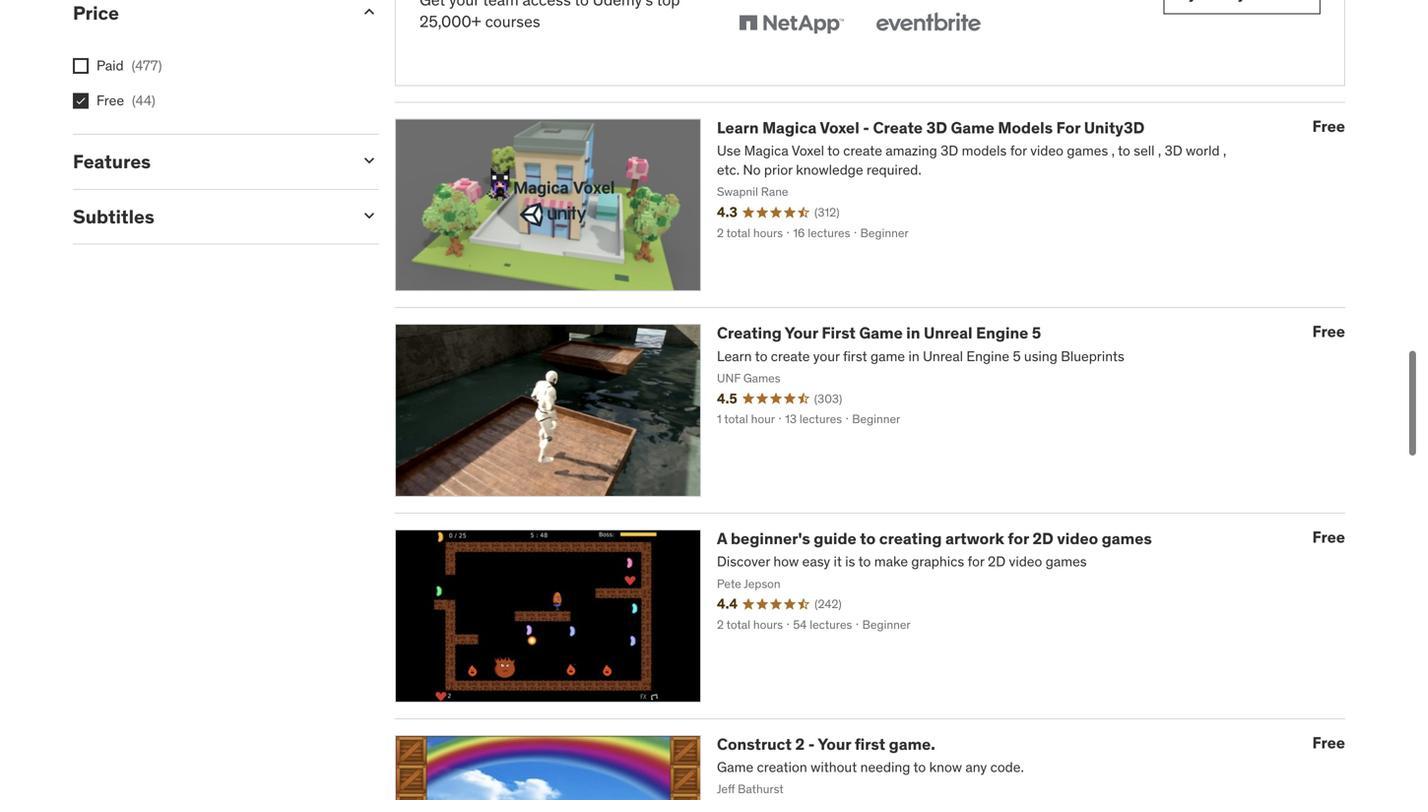 Task type: locate. For each thing, give the bounding box(es) containing it.
creating your first game in unreal engine 5
[[717, 323, 1041, 343]]

1 small image from the top
[[359, 2, 379, 22]]

first
[[822, 323, 856, 343]]

xsmall image left paid
[[73, 58, 89, 74]]

1 vertical spatial to
[[860, 529, 876, 549]]

features button
[[73, 150, 344, 173]]

your right 2 on the right bottom of page
[[818, 735, 851, 755]]

0 horizontal spatial to
[[575, 0, 589, 10]]

0 vertical spatial -
[[863, 118, 870, 138]]

a beginner's guide to creating artwork for 2d video games
[[717, 529, 1152, 549]]

for
[[1056, 118, 1081, 138]]

game left the in
[[859, 323, 903, 343]]

subtitles
[[73, 205, 154, 228]]

magica
[[762, 118, 817, 138]]

0 vertical spatial game
[[951, 118, 995, 138]]

your
[[785, 323, 818, 343], [818, 735, 851, 755]]

unity3d
[[1084, 118, 1145, 138]]

to right access
[[575, 0, 589, 10]]

0 vertical spatial to
[[575, 0, 589, 10]]

- right 2 on the right bottom of page
[[808, 735, 815, 755]]

3d
[[926, 118, 947, 138]]

xsmall image
[[73, 58, 89, 74], [73, 93, 89, 109]]

free for creating your first game in unreal engine 5
[[1313, 322, 1345, 342]]

in
[[906, 323, 920, 343]]

paid (477)
[[97, 57, 162, 74]]

small image for features
[[359, 151, 379, 170]]

learn
[[717, 118, 759, 138]]

1 vertical spatial xsmall image
[[73, 93, 89, 109]]

2 xsmall image from the top
[[73, 93, 89, 109]]

netapp image
[[735, 2, 848, 46]]

free for learn magica voxel - create 3d game models for unity3d
[[1313, 116, 1345, 136]]

- right voxel
[[863, 118, 870, 138]]

1 vertical spatial game
[[859, 323, 903, 343]]

get your team access to udemy's top 25,000+ courses
[[420, 0, 680, 32]]

access
[[523, 0, 571, 10]]

game
[[951, 118, 995, 138], [859, 323, 903, 343]]

small image up small icon
[[359, 151, 379, 170]]

0 vertical spatial xsmall image
[[73, 58, 89, 74]]

0 horizontal spatial -
[[808, 735, 815, 755]]

0 horizontal spatial game
[[859, 323, 903, 343]]

your left the first
[[785, 323, 818, 343]]

1 xsmall image from the top
[[73, 58, 89, 74]]

top
[[657, 0, 680, 10]]

price
[[73, 1, 119, 25]]

learn magica voxel - create 3d game models for unity3d link
[[717, 118, 1145, 138]]

games
[[1102, 529, 1152, 549]]

small image left get at top left
[[359, 2, 379, 22]]

1 vertical spatial -
[[808, 735, 815, 755]]

1 vertical spatial small image
[[359, 151, 379, 170]]

subtitles button
[[73, 205, 344, 228]]

free for a beginner's guide to creating artwork for 2d video games
[[1313, 527, 1345, 548]]

-
[[863, 118, 870, 138], [808, 735, 815, 755]]

xsmall image for paid
[[73, 58, 89, 74]]

to inside get your team access to udemy's top 25,000+ courses
[[575, 0, 589, 10]]

free
[[97, 92, 124, 109], [1313, 116, 1345, 136], [1313, 322, 1345, 342], [1313, 527, 1345, 548], [1313, 733, 1345, 753]]

xsmall image for free
[[73, 93, 89, 109]]

2 small image from the top
[[359, 151, 379, 170]]

first
[[855, 735, 886, 755]]

1 horizontal spatial game
[[951, 118, 995, 138]]

creating
[[717, 323, 782, 343]]

game.
[[889, 735, 935, 755]]

models
[[998, 118, 1053, 138]]

1 horizontal spatial -
[[863, 118, 870, 138]]

engine
[[976, 323, 1029, 343]]

small image
[[359, 2, 379, 22], [359, 151, 379, 170]]

your
[[449, 0, 479, 10]]

2d
[[1033, 529, 1054, 549]]

0 vertical spatial small image
[[359, 2, 379, 22]]

video
[[1057, 529, 1098, 549]]

price button
[[73, 1, 344, 25]]

to right guide
[[860, 529, 876, 549]]

small image
[[359, 206, 379, 225]]

get
[[420, 0, 445, 10]]

guide
[[814, 529, 857, 549]]

features
[[73, 150, 151, 173]]

create
[[873, 118, 923, 138]]

to
[[575, 0, 589, 10], [860, 529, 876, 549]]

xsmall image left free (44)
[[73, 93, 89, 109]]

game right 3d
[[951, 118, 995, 138]]



Task type: vqa. For each thing, say whether or not it's contained in the screenshot.
the left To
yes



Task type: describe. For each thing, give the bounding box(es) containing it.
construct
[[717, 735, 792, 755]]

creating
[[879, 529, 942, 549]]

2
[[795, 735, 805, 755]]

free (44)
[[97, 92, 155, 109]]

1 horizontal spatial to
[[860, 529, 876, 549]]

learn magica voxel - create 3d game models for unity3d
[[717, 118, 1145, 138]]

(44)
[[132, 92, 155, 109]]

voxel
[[820, 118, 860, 138]]

1 vertical spatial your
[[818, 735, 851, 755]]

courses
[[485, 11, 540, 32]]

construct 2 - your first game. link
[[717, 735, 935, 755]]

(477)
[[132, 57, 162, 74]]

25,000+
[[420, 11, 481, 32]]

unreal
[[924, 323, 973, 343]]

construct 2 - your first game.
[[717, 735, 935, 755]]

small image for price
[[359, 2, 379, 22]]

for
[[1008, 529, 1029, 549]]

0 vertical spatial your
[[785, 323, 818, 343]]

a beginner's guide to creating artwork for 2d video games link
[[717, 529, 1152, 549]]

a
[[717, 529, 727, 549]]

paid
[[97, 57, 124, 74]]

udemy's
[[593, 0, 653, 10]]

5
[[1032, 323, 1041, 343]]

beginner's
[[731, 529, 810, 549]]

free for construct 2 - your first game.
[[1313, 733, 1345, 753]]

team
[[483, 0, 519, 10]]

creating your first game in unreal engine 5 link
[[717, 323, 1041, 343]]

artwork
[[945, 529, 1004, 549]]

eventbrite image
[[871, 2, 985, 46]]



